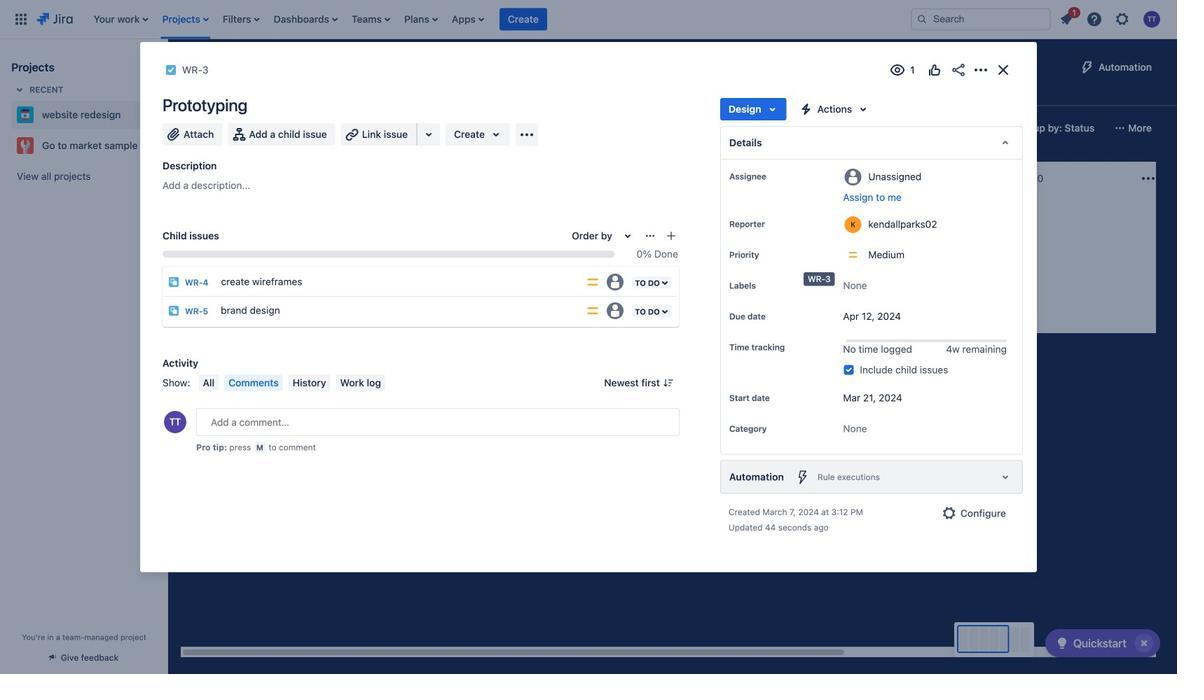 Task type: describe. For each thing, give the bounding box(es) containing it.
1 horizontal spatial list
[[1054, 5, 1169, 32]]

high image
[[349, 238, 360, 249]]

close image
[[995, 62, 1012, 78]]

copy link to issue image
[[206, 64, 217, 75]]

Add a comment… field
[[196, 408, 680, 437]]

search image
[[916, 14, 928, 25]]

list item inside list
[[1054, 5, 1080, 30]]

0 horizontal spatial task image
[[165, 64, 177, 76]]

vote options: no one has voted for this issue yet. image
[[926, 62, 943, 78]]

due date pin to top. only you can see pinned fields. image
[[769, 311, 780, 322]]

link web pages and more image
[[420, 126, 437, 143]]

dismiss quickstart image
[[1133, 633, 1155, 655]]

automation element
[[720, 461, 1023, 494]]

add app image
[[519, 126, 535, 143]]

medium image
[[744, 275, 755, 286]]

medium image
[[547, 238, 558, 249]]

check image
[[1054, 636, 1071, 652]]

Search board text field
[[186, 118, 293, 138]]

Search field
[[911, 8, 1051, 30]]

create child image
[[666, 231, 677, 242]]



Task type: vqa. For each thing, say whether or not it's contained in the screenshot.
the add app image
yes



Task type: locate. For each thing, give the bounding box(es) containing it.
1 vertical spatial issue type: sub-task image
[[168, 305, 179, 317]]

details element
[[720, 126, 1023, 160]]

tooltip
[[804, 273, 835, 286]]

add people image
[[360, 120, 377, 137]]

task image for high icon
[[198, 238, 209, 249]]

priority: medium image
[[586, 304, 600, 318]]

task image
[[198, 238, 209, 249], [395, 238, 406, 249]]

assignee pin to top. only you can see pinned fields. image
[[769, 171, 780, 182]]

issue type: sub-task image for priority: medium icon
[[168, 305, 179, 317]]

tab
[[246, 81, 279, 107]]

task image
[[165, 64, 177, 76], [593, 275, 604, 286]]

task image for medium image
[[395, 238, 406, 249]]

primary element
[[8, 0, 900, 39]]

2 task image from the left
[[395, 238, 406, 249]]

task image left copy link to issue icon
[[165, 64, 177, 76]]

1 task image from the left
[[198, 238, 209, 249]]

0 horizontal spatial list
[[87, 0, 900, 39]]

collapse recent projects image
[[11, 81, 28, 98]]

1 issue type: sub-task image from the top
[[168, 277, 179, 288]]

0 horizontal spatial task image
[[198, 238, 209, 249]]

0 vertical spatial task image
[[165, 64, 177, 76]]

list
[[87, 0, 900, 39], [1054, 5, 1169, 32]]

jira image
[[36, 11, 73, 28], [36, 11, 73, 28]]

due date: 20 march 2024 image
[[596, 256, 607, 268], [596, 256, 607, 268]]

list item
[[90, 0, 152, 39], [158, 0, 213, 39], [218, 0, 264, 39], [269, 0, 342, 39], [348, 0, 394, 39], [400, 0, 442, 39], [448, 0, 488, 39], [499, 0, 547, 39], [1054, 5, 1080, 30]]

issue type: sub-task image
[[168, 277, 179, 288], [168, 305, 179, 317]]

menu bar
[[196, 375, 388, 392]]

1 vertical spatial task image
[[593, 275, 604, 286]]

reporter pin to top. only you can see pinned fields. image
[[768, 219, 779, 230]]

1 horizontal spatial task image
[[395, 238, 406, 249]]

issue type: sub-task image for priority: medium image
[[168, 277, 179, 288]]

None search field
[[911, 8, 1051, 30]]

priority: medium image
[[586, 275, 600, 289]]

actions image
[[973, 62, 989, 78]]

2 issue type: sub-task image from the top
[[168, 305, 179, 317]]

0 vertical spatial issue type: sub-task image
[[168, 277, 179, 288]]

show subtasks image
[[825, 275, 842, 291]]

more information about kendallparks02 image
[[845, 217, 861, 233]]

tab list
[[177, 81, 936, 107]]

labels pin to top. only you can see pinned fields. image
[[759, 280, 770, 291]]

task image up priority: medium icon
[[593, 275, 604, 286]]

automation image
[[1079, 59, 1096, 76]]

dialog
[[140, 42, 1037, 573]]

issue actions image
[[645, 231, 656, 242]]

1 horizontal spatial task image
[[593, 275, 604, 286]]

banner
[[0, 0, 1177, 39]]



